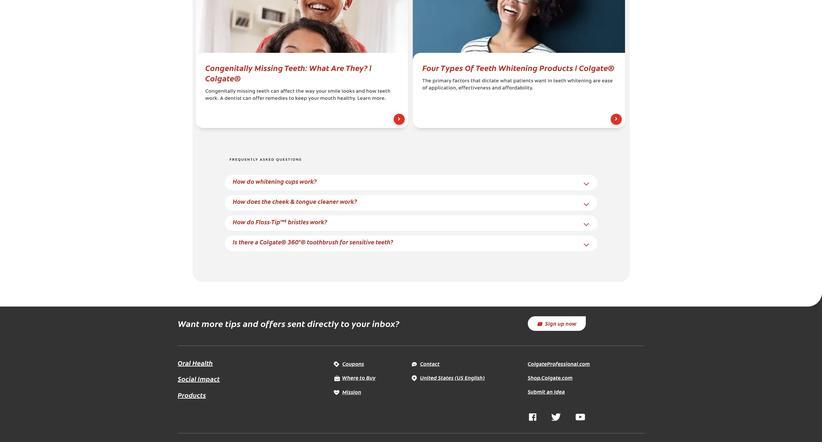 Task type: locate. For each thing, give the bounding box(es) containing it.
affect
[[281, 89, 295, 94]]

products up in
[[540, 62, 573, 73]]

do up does on the top of page
[[247, 177, 254, 185]]

do for whitening
[[247, 177, 254, 185]]

coupons
[[342, 360, 364, 367]]

work? right bristles
[[310, 218, 327, 226]]

1 vertical spatial can
[[243, 96, 251, 101]]

to right directly
[[341, 318, 350, 329]]

smile
[[328, 89, 341, 94]]

and up "learn"
[[356, 89, 365, 94]]

how down frequently
[[233, 177, 246, 185]]

0 horizontal spatial |
[[370, 62, 372, 73]]

0 horizontal spatial the
[[262, 197, 271, 206]]

of
[[465, 62, 474, 73]]

1 | from the left
[[370, 62, 372, 73]]

1 congenitally from the top
[[205, 62, 253, 73]]

whitening inside the primary factors that dictate what patients want in teeth whitening are ease of application, effectiveness and affordability.
[[568, 79, 592, 84]]

colgate®
[[579, 62, 615, 73], [205, 73, 241, 83], [260, 238, 286, 246]]

want more tips and offers sent directly to your inbox?
[[178, 318, 400, 329]]

what
[[309, 62, 329, 73]]

0 vertical spatial products
[[540, 62, 573, 73]]

1 vertical spatial products
[[178, 390, 206, 399]]

2 horizontal spatial to
[[360, 374, 365, 381]]

united states (us english)
[[420, 374, 485, 381]]

1 horizontal spatial products
[[540, 62, 573, 73]]

the
[[423, 79, 432, 84]]

colgate® up are
[[579, 62, 615, 73]]

how does the cheek & tongue cleaner work? button
[[233, 197, 357, 206]]

ease
[[602, 79, 613, 84]]

1 vertical spatial to
[[341, 318, 350, 329]]

work.
[[205, 96, 219, 101]]

more
[[202, 318, 223, 329]]

0 vertical spatial whitening
[[568, 79, 592, 84]]

whitening
[[568, 79, 592, 84], [256, 177, 284, 185]]

1 horizontal spatial colgate®
[[260, 238, 286, 246]]

2 vertical spatial your
[[352, 318, 370, 329]]

for
[[340, 238, 348, 246]]

0 horizontal spatial teeth
[[257, 89, 270, 94]]

2 do from the top
[[247, 218, 254, 226]]

1 horizontal spatial and
[[356, 89, 365, 94]]

work?
[[300, 177, 317, 185], [340, 197, 357, 206], [310, 218, 327, 226]]

congenitally up a
[[205, 89, 236, 94]]

offers
[[261, 318, 286, 329]]

how do floss-tip™¹ bristles work?
[[233, 218, 327, 226]]

your down way
[[308, 96, 319, 101]]

and down dictate on the top right of the page
[[492, 86, 501, 91]]

2 horizontal spatial teeth
[[554, 79, 567, 84]]

to down affect
[[289, 96, 294, 101]]

how
[[233, 177, 246, 185], [233, 197, 246, 206], [233, 218, 246, 226]]

way
[[305, 89, 315, 94]]

2 vertical spatial to
[[360, 374, 365, 381]]

facebook image
[[529, 413, 537, 421]]

mission link
[[333, 388, 361, 395]]

do left floss-
[[247, 218, 254, 226]]

2 vertical spatial work?
[[310, 218, 327, 226]]

your left inbox?
[[352, 318, 370, 329]]

can down missing
[[243, 96, 251, 101]]

| inside congenitally missing teeth: what are they? | colgate®
[[370, 62, 372, 73]]

0 horizontal spatial to
[[289, 96, 294, 101]]

oral health link
[[178, 358, 213, 367]]

and
[[492, 86, 501, 91], [356, 89, 365, 94], [243, 318, 259, 329]]

they?
[[346, 62, 368, 73]]

your
[[316, 89, 327, 94], [308, 96, 319, 101], [352, 318, 370, 329]]

buy
[[366, 374, 376, 381]]

work? right cups
[[300, 177, 317, 185]]

what
[[500, 79, 512, 84]]

the up keep
[[296, 89, 304, 94]]

tongue
[[296, 197, 316, 206]]

1 horizontal spatial whitening
[[568, 79, 592, 84]]

congenitally for congenitally missing teeth can affect the way your smile looks and how teeth work. a dentist can offer remedies to keep your mouth healthy. learn more.
[[205, 89, 236, 94]]

contact link
[[411, 360, 440, 367]]

1 horizontal spatial |
[[575, 62, 577, 73]]

1 vertical spatial congenitally
[[205, 89, 236, 94]]

1 horizontal spatial the
[[296, 89, 304, 94]]

asked
[[260, 158, 275, 162]]

and inside the primary factors that dictate what patients want in teeth whitening are ease of application, effectiveness and affordability.
[[492, 86, 501, 91]]

your up mouth
[[316, 89, 327, 94]]

2 congenitally from the top
[[205, 89, 236, 94]]

0 vertical spatial to
[[289, 96, 294, 101]]

social
[[178, 374, 196, 383]]

colgate® right 'a'
[[260, 238, 286, 246]]

2 vertical spatial how
[[233, 218, 246, 226]]

want
[[535, 79, 547, 84]]

is there a colgate® 360°® toothbrush for sensitive teeth? button
[[233, 238, 393, 246]]

| for products
[[575, 62, 577, 73]]

| for they?
[[370, 62, 372, 73]]

whitening down asked
[[256, 177, 284, 185]]

0 horizontal spatial products
[[178, 390, 206, 399]]

how
[[366, 89, 377, 94]]

products down social
[[178, 390, 206, 399]]

2 horizontal spatial colgate®
[[579, 62, 615, 73]]

are
[[331, 62, 344, 73]]

and right tips
[[243, 318, 259, 329]]

whitening left are
[[568, 79, 592, 84]]

0 vertical spatial how
[[233, 177, 246, 185]]

keep
[[295, 96, 307, 101]]

0 vertical spatial your
[[316, 89, 327, 94]]

coupons link
[[333, 360, 364, 367]]

1 vertical spatial the
[[262, 197, 271, 206]]

teeth inside the primary factors that dictate what patients want in teeth whitening are ease of application, effectiveness and affordability.
[[554, 79, 567, 84]]

to
[[289, 96, 294, 101], [341, 318, 350, 329], [360, 374, 365, 381]]

3 how from the top
[[233, 218, 246, 226]]

teeth
[[554, 79, 567, 84], [257, 89, 270, 94], [378, 89, 391, 94]]

where
[[342, 374, 359, 381]]

teeth
[[476, 62, 497, 73]]

1 vertical spatial work?
[[340, 197, 357, 206]]

mouth
[[320, 96, 336, 101]]

teeth right in
[[554, 79, 567, 84]]

how do whitening cups work?
[[233, 177, 317, 185]]

1 horizontal spatial to
[[341, 318, 350, 329]]

teeth up offer
[[257, 89, 270, 94]]

colgate® for congenitally missing teeth: what are they? | colgate®
[[205, 73, 241, 83]]

that
[[471, 79, 481, 84]]

the right does on the top of page
[[262, 197, 271, 206]]

do
[[247, 177, 254, 185], [247, 218, 254, 226]]

tips
[[225, 318, 241, 329]]

bristles
[[288, 218, 309, 226]]

are
[[593, 79, 601, 84]]

1 vertical spatial do
[[247, 218, 254, 226]]

tip™¹
[[271, 218, 287, 226]]

colgate® inside congenitally missing teeth: what are they? | colgate®
[[205, 73, 241, 83]]

1 do from the top
[[247, 177, 254, 185]]

0 vertical spatial work?
[[300, 177, 317, 185]]

1 how from the top
[[233, 177, 246, 185]]

teeth up more.
[[378, 89, 391, 94]]

is there a colgate® 360°® toothbrush for sensitive teeth?
[[233, 238, 393, 246]]

congenitally inside congenitally missing teeth can affect the way your smile looks and how teeth work. a dentist can offer remedies to keep your mouth healthy. learn more.
[[205, 89, 236, 94]]

congenitally inside congenitally missing teeth: what are they? | colgate®
[[205, 62, 253, 73]]

there
[[239, 238, 254, 246]]

2 | from the left
[[575, 62, 577, 73]]

in
[[548, 79, 552, 84]]

2 how from the top
[[233, 197, 246, 206]]

0 vertical spatial do
[[247, 177, 254, 185]]

1 vertical spatial how
[[233, 197, 246, 206]]

colgateprofessional.com
[[528, 360, 590, 367]]

0 vertical spatial can
[[271, 89, 279, 94]]

and inside congenitally missing teeth can affect the way your smile looks and how teeth work. a dentist can offer remedies to keep your mouth healthy. learn more.
[[356, 89, 365, 94]]

a
[[255, 238, 258, 246]]

congenitally up missing
[[205, 62, 253, 73]]

the
[[296, 89, 304, 94], [262, 197, 271, 206]]

dictate
[[482, 79, 499, 84]]

sign up now link
[[528, 316, 586, 331]]

1 vertical spatial whitening
[[256, 177, 284, 185]]

more.
[[372, 96, 386, 101]]

idea
[[554, 388, 565, 395]]

how left does on the top of page
[[233, 197, 246, 206]]

colgate® up a
[[205, 73, 241, 83]]

can up remedies
[[271, 89, 279, 94]]

oral
[[178, 358, 191, 367]]

0 vertical spatial the
[[296, 89, 304, 94]]

2 horizontal spatial and
[[492, 86, 501, 91]]

united
[[420, 374, 437, 381]]

submit an idea
[[528, 388, 565, 395]]

effectiveness
[[459, 86, 491, 91]]

0 horizontal spatial colgate®
[[205, 73, 241, 83]]

sensitive
[[350, 238, 374, 246]]

0 horizontal spatial can
[[243, 96, 251, 101]]

work? right the cleaner
[[340, 197, 357, 206]]

patients
[[514, 79, 534, 84]]

0 vertical spatial congenitally
[[205, 62, 253, 73]]

how up is
[[233, 218, 246, 226]]

how for how do floss-tip™¹ bristles work?
[[233, 218, 246, 226]]

cups
[[285, 177, 298, 185]]

to left buy
[[360, 374, 365, 381]]



Task type: vqa. For each thing, say whether or not it's contained in the screenshot.
tip™¹
yes



Task type: describe. For each thing, give the bounding box(es) containing it.
youtube image
[[576, 413, 585, 421]]

does
[[247, 197, 260, 206]]

sent
[[288, 318, 305, 329]]

how for how does the cheek & tongue cleaner work?
[[233, 197, 246, 206]]

looks
[[342, 89, 355, 94]]

the inside congenitally missing teeth can affect the way your smile looks and how teeth work. a dentist can offer remedies to keep your mouth healthy. learn more.
[[296, 89, 304, 94]]

the primary factors that dictate what patients want in teeth whitening are ease of application, effectiveness and affordability.
[[423, 79, 613, 91]]

is
[[233, 238, 237, 246]]

whitening
[[499, 62, 538, 73]]

learn
[[358, 96, 371, 101]]

want
[[178, 318, 200, 329]]

shop.colgate.com link
[[528, 374, 573, 381]]

where to buy
[[342, 374, 376, 381]]

mission
[[342, 388, 361, 395]]

colgate® for four types of teeth whitening products | colgate®
[[579, 62, 615, 73]]

congenitally for congenitally missing teeth: what are they? | colgate®
[[205, 62, 253, 73]]

rounded corner image
[[808, 292, 822, 307]]

now
[[566, 320, 577, 327]]

how do whitening cups work? button
[[233, 177, 317, 185]]

inbox?
[[372, 318, 400, 329]]

missing
[[255, 62, 283, 73]]

health
[[192, 358, 213, 367]]

remedies
[[266, 96, 288, 101]]

an
[[547, 388, 553, 395]]

cleaner
[[318, 197, 339, 206]]

sign
[[545, 320, 557, 327]]

sign up now
[[545, 320, 577, 327]]

oral health
[[178, 358, 213, 367]]

healthy.
[[337, 96, 356, 101]]

affordability.
[[502, 86, 533, 91]]

of
[[423, 86, 428, 91]]

frequently
[[230, 158, 258, 162]]

frequently asked questions
[[230, 158, 302, 162]]

primary
[[433, 79, 452, 84]]

(us
[[455, 374, 464, 381]]

toothbrush
[[307, 238, 339, 246]]

offer
[[253, 96, 264, 101]]

four
[[423, 62, 439, 73]]

1 vertical spatial your
[[308, 96, 319, 101]]

cheek
[[272, 197, 289, 206]]

teeth?
[[376, 238, 393, 246]]

0 horizontal spatial whitening
[[256, 177, 284, 185]]

questions
[[276, 158, 302, 162]]

submit
[[528, 388, 546, 395]]

factors
[[453, 79, 470, 84]]

directly
[[307, 318, 339, 329]]

congenitally missing teeth: what are they? | colgate®
[[205, 62, 372, 83]]

1 horizontal spatial teeth
[[378, 89, 391, 94]]

shop.colgate.com
[[528, 374, 573, 381]]

how does the cheek & tongue cleaner work?
[[233, 197, 357, 206]]

types
[[441, 62, 463, 73]]

360°®
[[288, 238, 306, 246]]

to inside congenitally missing teeth can affect the way your smile looks and how teeth work. a dentist can offer remedies to keep your mouth healthy. learn more.
[[289, 96, 294, 101]]

congenitally missing teeth can affect the way your smile looks and how teeth work. a dentist can offer remedies to keep your mouth healthy. learn more.
[[205, 89, 391, 101]]

teeth:
[[284, 62, 307, 73]]

social impact
[[178, 374, 220, 383]]

social impact link
[[178, 374, 220, 384]]

application,
[[429, 86, 458, 91]]

impact
[[198, 374, 220, 383]]

colgateprofessional.com link
[[528, 360, 590, 367]]

how for how do whitening cups work?
[[233, 177, 246, 185]]

where to buy link
[[333, 374, 376, 381]]

a
[[220, 96, 223, 101]]

up
[[558, 320, 565, 327]]

floss-
[[256, 218, 271, 226]]

missing
[[237, 89, 255, 94]]

1 horizontal spatial can
[[271, 89, 279, 94]]

states
[[438, 374, 454, 381]]

&
[[291, 197, 295, 206]]

twitter image
[[551, 413, 561, 421]]

do for floss-
[[247, 218, 254, 226]]

0 horizontal spatial and
[[243, 318, 259, 329]]

how do floss-tip™¹ bristles work? button
[[233, 218, 327, 226]]

products link
[[178, 390, 206, 400]]



